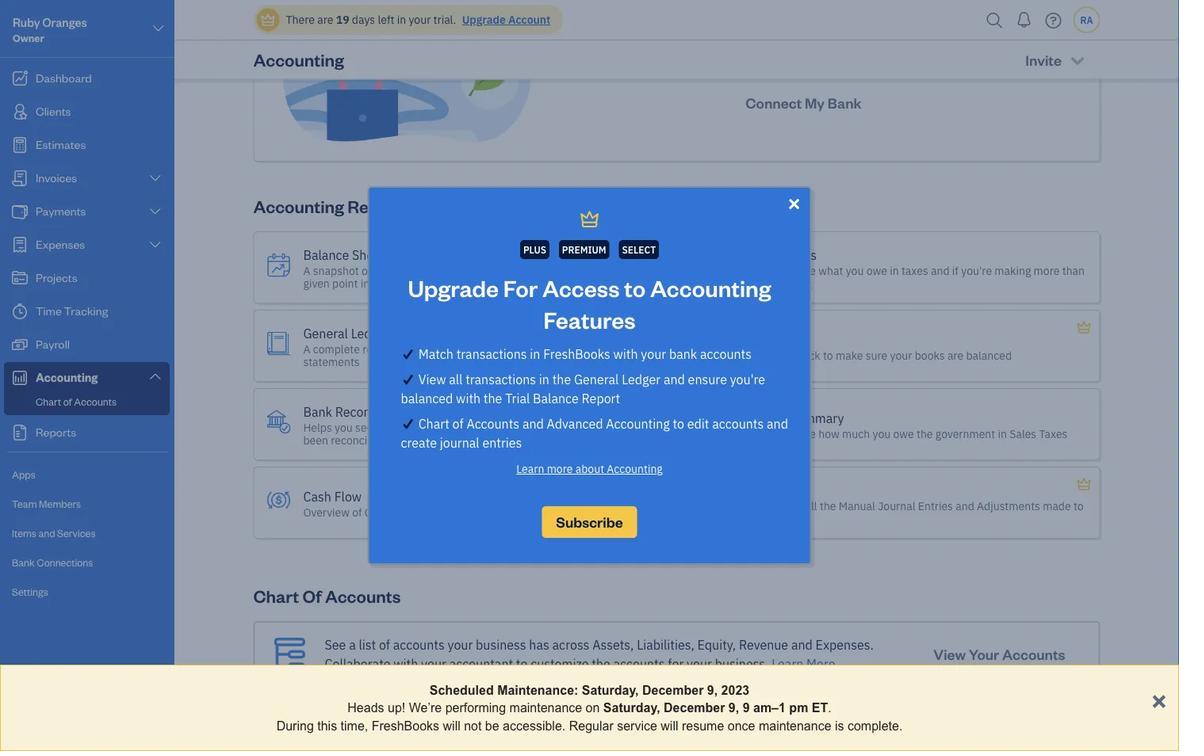 Task type: describe. For each thing, give the bounding box(es) containing it.
subscribe link
[[542, 507, 637, 538]]

freshbooks inside upgrade for access to accounting features dialog
[[543, 346, 610, 363]]

connect for your
[[574, 44, 621, 61]]

chart image
[[10, 370, 29, 386]]

heads
[[348, 701, 384, 716]]

reconciliation
[[335, 404, 416, 420]]

freshbooks inside scheduled maintenance: saturday, december 9, 2023 heads up! we're performing maintenance on saturday, december 9, 9 am–1 pm et . during this time, freshbooks will not be accessible. regular service will resume once maintenance is complete.
[[372, 719, 439, 733]]

balanced inside trial balance a quick gut check to make sure your books are balanced
[[966, 348, 1012, 363]]

bank inside button
[[828, 94, 862, 112]]

1 horizontal spatial snapshot
[[570, 201, 625, 218]]

your inside balance sheet a snapshot of your company's assets, liabilities, and equity at any given point in time
[[374, 263, 396, 278]]

the down prepare
[[553, 372, 571, 388]]

customize
[[531, 656, 589, 673]]

entries
[[483, 435, 522, 452]]

check image for match transactions in freshbooks with your bank accounts
[[401, 345, 415, 364]]

0 vertical spatial saturday,
[[582, 684, 639, 698]]

of inside 'see a list of accounts your business has across assets, liabilities, equity, revenue and expenses. collaborate with your accountant to customize the accounts for your business.'
[[379, 637, 390, 654]]

upgrade inside upgrade for access to accounting features
[[408, 273, 499, 303]]

your inside general ledger a complete record of your transactions to help you prepare financial statements
[[410, 342, 432, 357]]

chart for of
[[253, 585, 299, 608]]

than
[[1062, 263, 1085, 278]]

reports
[[348, 195, 411, 217]]

snapshot inside balance sheet a snapshot of your company's assets, liabilities, and equity at any given point in time
[[313, 263, 359, 278]]

a for balance sheet
[[303, 263, 310, 278]]

.
[[828, 701, 832, 716]]

with inside the view all transactions in the general ledger and ensure you're balanced with the trial balance report
[[456, 391, 481, 407]]

much
[[842, 427, 870, 441]]

this
[[317, 719, 337, 733]]

connect my bank button
[[731, 87, 876, 119]]

business inside 'see a list of accounts your business has across assets, liabilities, equity, revenue and expenses. collaborate with your accountant to customize the accounts for your business.'
[[476, 637, 526, 654]]

learn for learn more
[[772, 656, 804, 673]]

tax
[[767, 410, 787, 427]]

subscribe
[[556, 513, 623, 532]]

ledger inside the view all transactions in the general ledger and ensure you're balanced with the trial balance report
[[622, 372, 661, 388]]

1 horizontal spatial sales
[[1010, 427, 1037, 441]]

keep
[[825, 63, 853, 80]]

all inside the view all transactions in the general ledger and ensure you're balanced with the trial balance report
[[449, 372, 463, 388]]

× dialog
[[0, 665, 1179, 752]]

for
[[668, 656, 684, 673]]

ruby
[[13, 15, 40, 30]]

of up select
[[629, 201, 641, 218]]

bank inside upgrade for access to accounting features dialog
[[669, 346, 697, 363]]

advanced
[[547, 416, 603, 433]]

ruby oranges owner
[[13, 15, 87, 44]]

1 horizontal spatial 9,
[[729, 701, 739, 716]]

given
[[303, 276, 330, 291]]

accounting reports
[[253, 195, 411, 217]]

assets,
[[593, 637, 634, 654]]

report image
[[10, 425, 29, 441]]

in inside profit and loss helps determine what you owe in taxes and if you're making more than you're spending
[[890, 263, 899, 278]]

money image
[[10, 337, 29, 353]]

entry
[[779, 482, 809, 499]]

journal
[[440, 435, 480, 452]]

premium
[[562, 243, 606, 256]]

cash flow overview of cash coming in and going out of your business
[[303, 489, 594, 520]]

books inside connect your bank account to automatically import transactions. match them with income and expenses tracked in freshbooks to keep your books up to date and accurate.
[[884, 63, 918, 80]]

view all transactions in the general ledger and ensure you're balanced with the trial balance report
[[401, 372, 765, 407]]

trial.
[[433, 12, 456, 27]]

0 horizontal spatial sales
[[733, 410, 764, 427]]

regular
[[569, 719, 614, 733]]

and left how
[[767, 416, 788, 433]]

complete.
[[848, 719, 903, 733]]

prepare
[[557, 342, 596, 357]]

there are 19 days left in your trial. upgrade account
[[286, 12, 551, 27]]

services
[[57, 527, 96, 540]]

apps link
[[4, 462, 170, 489]]

a for trial balance
[[733, 348, 740, 363]]

oranges
[[42, 15, 87, 30]]

owe inside sales tax summary helps determine how much you owe the government in sales taxes
[[893, 427, 914, 441]]

you inside journal entry helps you see all the manual journal entries and adjustments made to your books
[[765, 499, 783, 514]]

gut
[[772, 348, 788, 363]]

date
[[953, 63, 979, 80]]

the inside journal entry helps you see all the manual journal entries and adjustments made to your books
[[820, 499, 836, 514]]

once
[[728, 719, 755, 733]]

to inside trial balance a quick gut check to make sure your books are balanced
[[823, 348, 833, 363]]

and inside 'see a list of accounts your business has across assets, liabilities, equity, revenue and expenses. collaborate with your accountant to customize the accounts for your business.'
[[791, 637, 813, 654]]

items and services link
[[4, 520, 170, 548]]

of right overview
[[352, 505, 362, 520]]

report
[[582, 391, 620, 407]]

accounts down assets, at the right of page
[[613, 656, 665, 673]]

transactions up bank reconciliation summary helps you see freshbooks entries and bank transactions that have not been reconciled
[[457, 346, 527, 363]]

summary for sales tax summary
[[789, 410, 844, 427]]

import
[[827, 44, 865, 61]]

entries inside bank reconciliation summary helps you see freshbooks entries and bank transactions that have not been reconciled
[[437, 420, 472, 435]]

19
[[336, 12, 349, 27]]

chevron large down image for chart icon
[[148, 370, 163, 383]]

entries inside journal entry helps you see all the manual journal entries and adjustments made to your books
[[918, 499, 953, 514]]

and inside main element
[[38, 527, 55, 540]]

0 horizontal spatial are
[[317, 12, 333, 27]]

match transactions in freshbooks with your bank accounts
[[418, 346, 752, 363]]

accountant
[[449, 656, 513, 673]]

owner
[[13, 31, 44, 44]]

general ledger a complete record of your transactions to help you prepare financial statements
[[303, 325, 640, 369]]

1 horizontal spatial crown image
[[1076, 475, 1092, 494]]

quick
[[743, 348, 770, 363]]

timer image
[[10, 304, 29, 320]]

connect your bank account to automatically import transactions. match them with income and expenses tracked in freshbooks to keep your books up to date and accurate.
[[555, 44, 1059, 80]]

get
[[533, 201, 554, 218]]

transactions
[[524, 420, 587, 435]]

help
[[512, 342, 533, 357]]

and left advanced
[[523, 416, 544, 433]]

bank connections
[[12, 556, 93, 569]]

your inside cash flow overview of cash coming in and going out of your business
[[525, 505, 547, 520]]

settings link
[[4, 579, 170, 607]]

×
[[1152, 685, 1167, 715]]

0 horizontal spatial journal
[[733, 482, 776, 499]]

owe inside profit and loss helps determine what you owe in taxes and if you're making more than you're spending
[[867, 263, 887, 278]]

up!
[[388, 701, 405, 716]]

and inside cash flow overview of cash coming in and going out of your business
[[443, 505, 461, 520]]

0 vertical spatial upgrade
[[462, 12, 506, 27]]

and inside the view all transactions in the general ledger and ensure you're balanced with the trial balance report
[[664, 372, 685, 388]]

all inside journal entry helps you see all the manual journal entries and adjustments made to your books
[[805, 499, 817, 514]]

not inside scheduled maintenance: saturday, december 9, 2023 heads up! we're performing maintenance on saturday, december 9, 9 am–1 pm et . during this time, freshbooks will not be accessible. regular service will resume once maintenance is complete.
[[464, 719, 482, 733]]

project image
[[10, 270, 29, 286]]

been
[[303, 433, 328, 448]]

to left keep on the top
[[811, 63, 822, 80]]

the up entries
[[484, 391, 502, 407]]

general inside general ledger a complete record of your transactions to help you prepare financial statements
[[303, 325, 348, 342]]

you inside general ledger a complete record of your transactions to help you prepare financial statements
[[536, 342, 554, 357]]

upgrade account link
[[459, 12, 551, 27]]

your
[[969, 646, 1000, 664]]

access
[[542, 273, 620, 303]]

in left prepare
[[530, 346, 540, 363]]

to right account
[[732, 44, 743, 61]]

1 vertical spatial maintenance
[[759, 719, 832, 733]]

bank inside main element
[[12, 556, 35, 569]]

upgrade for access to accounting features
[[408, 273, 771, 334]]

0 vertical spatial financial
[[677, 201, 735, 218]]

sure
[[866, 348, 888, 363]]

accounting inside chart of accounts and advanced accounting to edit accounts and create journal entries
[[606, 416, 670, 433]]

0 horizontal spatial cash
[[303, 489, 331, 505]]

balance inside the view all transactions in the general ledger and ensure you're balanced with the trial balance report
[[533, 391, 579, 407]]

sheet
[[352, 247, 385, 263]]

chevron large down image
[[148, 239, 163, 251]]

view your accounts link
[[919, 639, 1080, 671]]

in inside cash flow overview of cash coming in and going out of your business
[[431, 505, 440, 520]]

business inside cash flow overview of cash coming in and going out of your business
[[549, 505, 594, 520]]

accounting inside upgrade for access to accounting features
[[650, 273, 771, 303]]

made
[[1043, 499, 1071, 514]]

helps inside journal entry helps you see all the manual journal entries and adjustments made to your books
[[733, 499, 762, 514]]

accounts inside chart of accounts and advanced accounting to edit accounts and create journal entries
[[712, 416, 764, 433]]

items
[[12, 527, 36, 540]]

with right prepare
[[613, 346, 638, 363]]

you're down 'profit'
[[733, 276, 764, 291]]

and inside bank reconciliation summary helps you see freshbooks entries and bank transactions that have not been reconciled
[[475, 420, 493, 435]]

× button
[[1152, 685, 1167, 715]]

balance inside balance sheet a snapshot of your company's assets, liabilities, and equity at any given point in time
[[303, 247, 349, 263]]

am–1
[[753, 701, 786, 716]]

statements
[[303, 355, 360, 369]]

taxes
[[1039, 427, 1068, 441]]

chart for of
[[418, 416, 450, 433]]

balance inside trial balance a quick gut check to make sure your books are balanced
[[761, 332, 807, 348]]

expense image
[[10, 237, 29, 253]]

2023
[[721, 684, 750, 698]]

has
[[529, 637, 549, 654]]

search image
[[982, 8, 1008, 32]]

trial inside trial balance a quick gut check to make sure your books are balanced
[[733, 332, 758, 348]]

to inside chart of accounts and advanced accounting to edit accounts and create journal entries
[[673, 416, 684, 433]]

have
[[613, 420, 636, 435]]

of right out
[[512, 505, 522, 520]]

sales tax summary helps determine how much you owe the government in sales taxes
[[733, 410, 1068, 441]]

income
[[555, 63, 597, 80]]

pm
[[789, 701, 808, 716]]

liabilities,
[[493, 263, 541, 278]]

coming
[[392, 505, 428, 520]]

helps for sales tax summary
[[733, 427, 762, 441]]

0 vertical spatial december
[[642, 684, 704, 698]]

and left if
[[931, 263, 950, 278]]

members
[[39, 498, 81, 511]]

transactions.
[[867, 44, 941, 61]]

helps for bank reconciliation summary
[[303, 420, 332, 435]]

1 vertical spatial saturday,
[[603, 701, 660, 716]]

crown image
[[1076, 318, 1092, 337]]

9
[[743, 701, 750, 716]]

what
[[819, 263, 843, 278]]

trial balance a quick gut check to make sure your books are balanced
[[733, 332, 1012, 363]]

the inside sales tax summary helps determine how much you owe the government in sales taxes
[[917, 427, 933, 441]]



Task type: locate. For each thing, give the bounding box(es) containing it.
will down performing
[[443, 719, 461, 733]]

0 vertical spatial crown image
[[260, 11, 276, 28]]

left
[[378, 12, 394, 27]]

et
[[812, 701, 828, 716]]

0 horizontal spatial learn
[[516, 462, 544, 477]]

create
[[401, 435, 437, 452]]

in right the government
[[998, 427, 1007, 441]]

transactions down help
[[466, 372, 536, 388]]

freshbooks up the view all transactions in the general ledger and ensure you're balanced with the trial balance report
[[543, 346, 610, 363]]

settings
[[12, 586, 48, 599]]

0 vertical spatial entries
[[437, 420, 472, 435]]

ledger up statements
[[351, 325, 390, 342]]

1 horizontal spatial cash
[[365, 505, 389, 520]]

is
[[835, 719, 844, 733]]

in inside balance sheet a snapshot of your company's assets, liabilities, and equity at any given point in time
[[361, 276, 370, 291]]

bank up ensure
[[669, 346, 697, 363]]

bank connections link
[[4, 550, 170, 577]]

1 horizontal spatial financial
[[677, 201, 735, 218]]

balanced inside the view all transactions in the general ledger and ensure you're balanced with the trial balance report
[[401, 391, 453, 407]]

chevron large down image for "invoice" image
[[148, 172, 163, 185]]

1 horizontal spatial connect
[[746, 94, 802, 112]]

snapshot left the time
[[313, 263, 359, 278]]

1 horizontal spatial not
[[639, 420, 655, 435]]

you inside profit and loss helps determine what you owe in taxes and if you're making more than you're spending
[[846, 263, 864, 278]]

will right service
[[661, 719, 678, 733]]

financial left position at top right
[[677, 201, 735, 218]]

of right "list"
[[379, 637, 390, 654]]

0 horizontal spatial business
[[476, 637, 526, 654]]

2 vertical spatial accounts
[[1002, 646, 1065, 664]]

0 horizontal spatial view
[[418, 372, 446, 388]]

balance up transactions
[[533, 391, 579, 407]]

make
[[836, 348, 863, 363]]

more inside upgrade for access to accounting features dialog
[[547, 462, 573, 477]]

freshbooks down up!
[[372, 719, 439, 733]]

match up date
[[944, 44, 979, 61]]

0 vertical spatial general
[[303, 325, 348, 342]]

1 vertical spatial check image
[[401, 370, 415, 389]]

close image
[[786, 194, 802, 213]]

any
[[611, 263, 628, 278]]

more left than
[[1034, 263, 1060, 278]]

check image right record
[[401, 345, 415, 364]]

a inside trial balance a quick gut check to make sure your books are balanced
[[733, 348, 740, 363]]

business down learn more about accounting link
[[549, 505, 594, 520]]

0 vertical spatial all
[[449, 372, 463, 388]]

helps inside sales tax summary helps determine how much you owe the government in sales taxes
[[733, 427, 762, 441]]

all down general ledger a complete record of your transactions to help you prepare financial statements
[[449, 372, 463, 388]]

equity
[[565, 263, 596, 278]]

helps for profit and loss
[[733, 263, 762, 278]]

in left the taxes
[[890, 263, 899, 278]]

taxes
[[902, 263, 928, 278]]

chart inside chart of accounts and advanced accounting to edit accounts and create journal entries
[[418, 416, 450, 433]]

see left "manual"
[[785, 499, 803, 514]]

1 vertical spatial upgrade
[[408, 273, 499, 303]]

upgrade right trial.
[[462, 12, 506, 27]]

0 horizontal spatial summary
[[419, 404, 473, 420]]

1 horizontal spatial are
[[948, 348, 964, 363]]

helps left tax
[[733, 427, 762, 441]]

bank reconciliation summary helps you see freshbooks entries and bank transactions that have not been reconciled
[[303, 404, 655, 448]]

1 vertical spatial owe
[[893, 427, 914, 441]]

0 vertical spatial connect
[[574, 44, 621, 61]]

during
[[277, 719, 314, 733]]

go to help image
[[1041, 8, 1066, 32]]

0 horizontal spatial all
[[449, 372, 463, 388]]

in inside connect your bank account to automatically import transactions. match them with income and expenses tracked in freshbooks to keep your books up to date and accurate.
[[727, 63, 738, 80]]

upgrade for access to accounting features dialog
[[0, 167, 1179, 584]]

1 vertical spatial chart
[[253, 585, 299, 608]]

1 horizontal spatial maintenance
[[759, 719, 832, 733]]

government
[[936, 427, 995, 441]]

your inside journal entry helps you see all the manual journal entries and adjustments made to your books
[[733, 512, 755, 526]]

chevron large down image for payment image
[[148, 205, 163, 218]]

the
[[553, 372, 571, 388], [484, 391, 502, 407], [917, 427, 933, 441], [820, 499, 836, 514], [592, 656, 610, 673]]

0 vertical spatial balance
[[303, 247, 349, 263]]

accounts for your
[[1002, 646, 1065, 664]]

record
[[363, 342, 395, 357]]

freshbooks inside connect your bank account to automatically import transactions. match them with income and expenses tracked in freshbooks to keep your books up to date and accurate.
[[741, 63, 808, 80]]

ledger inside general ledger a complete record of your transactions to help you prepare financial statements
[[351, 325, 390, 342]]

cash right flow
[[365, 505, 389, 520]]

0 horizontal spatial general
[[303, 325, 348, 342]]

3 check image from the top
[[401, 415, 415, 434]]

determine inside profit and loss helps determine what you owe in taxes and if you're making more than you're spending
[[765, 263, 816, 278]]

match inside connect your bank account to automatically import transactions. match them with income and expenses tracked in freshbooks to keep your books up to date and accurate.
[[944, 44, 979, 61]]

2 will from the left
[[661, 719, 678, 733]]

a
[[558, 201, 566, 218], [349, 637, 356, 654]]

estimate image
[[10, 137, 29, 153]]

1 vertical spatial not
[[464, 719, 482, 733]]

about
[[576, 462, 604, 477]]

to inside upgrade for access to accounting features
[[624, 273, 646, 303]]

check image for view all transactions in the general ledger and ensure you're balanced with the trial balance report
[[401, 370, 415, 389]]

to right at
[[624, 273, 646, 303]]

1 vertical spatial snapshot
[[313, 263, 359, 278]]

match inside upgrade for access to accounting features dialog
[[418, 346, 454, 363]]

1 horizontal spatial journal
[[878, 499, 916, 514]]

features
[[544, 305, 636, 334]]

adjustments
[[977, 499, 1040, 514]]

match right record
[[418, 346, 454, 363]]

with inside connect your bank account to automatically import transactions. match them with income and expenses tracked in freshbooks to keep your books up to date and accurate.
[[1015, 44, 1040, 61]]

profit and loss helps determine what you owe in taxes and if you're making more than you're spending
[[733, 247, 1085, 291]]

check image for chart of accounts and advanced accounting to edit accounts and create journal entries
[[401, 415, 415, 434]]

days
[[352, 12, 375, 27]]

0 vertical spatial more
[[1034, 263, 1060, 278]]

1 horizontal spatial accounts
[[467, 416, 520, 433]]

to right made
[[1074, 499, 1084, 514]]

1 vertical spatial crown image
[[1076, 475, 1092, 494]]

to left the edit
[[673, 416, 684, 433]]

2 horizontal spatial balance
[[761, 332, 807, 348]]

a for get
[[558, 201, 566, 218]]

check image up the reconciliation
[[401, 370, 415, 389]]

cash
[[303, 489, 331, 505], [365, 505, 389, 520]]

learn for learn more about accounting
[[516, 462, 544, 477]]

0 vertical spatial not
[[639, 420, 655, 435]]

equity,
[[698, 637, 736, 654]]

snapshot up premium
[[570, 201, 625, 218]]

check
[[791, 348, 821, 363]]

with inside 'see a list of accounts your business has across assets, liabilities, equity, revenue and expenses. collaborate with your accountant to customize the accounts for your business.'
[[394, 656, 418, 673]]

1 check image from the top
[[401, 345, 415, 364]]

0 horizontal spatial ledger
[[351, 325, 390, 342]]

0 vertical spatial snapshot
[[570, 201, 625, 218]]

resume
[[682, 719, 724, 733]]

a for see
[[349, 637, 356, 654]]

1 vertical spatial december
[[664, 701, 725, 716]]

1 horizontal spatial trial
[[733, 332, 758, 348]]

accurate.
[[1006, 63, 1059, 80]]

0 vertical spatial determine
[[765, 263, 816, 278]]

books inside journal entry helps you see all the manual journal entries and adjustments made to your books
[[758, 512, 788, 526]]

1 vertical spatial match
[[418, 346, 454, 363]]

1 horizontal spatial business
[[549, 505, 594, 520]]

helps inside bank reconciliation summary helps you see freshbooks entries and bank transactions that have not been reconciled
[[303, 420, 332, 435]]

financial
[[677, 201, 735, 218], [598, 342, 640, 357]]

position
[[738, 201, 786, 218]]

business.
[[715, 656, 769, 673]]

learn more link
[[772, 656, 836, 673]]

transactions inside general ledger a complete record of your transactions to help you prepare financial statements
[[435, 342, 496, 357]]

get a snapshot of your financial position
[[533, 201, 786, 218]]

in inside the view all transactions in the general ledger and ensure you're balanced with the trial balance report
[[539, 372, 550, 388]]

1 vertical spatial balance
[[761, 332, 807, 348]]

you inside bank reconciliation summary helps you see freshbooks entries and bank transactions that have not been reconciled
[[335, 420, 353, 435]]

summary for bank reconciliation summary
[[419, 404, 473, 420]]

0 horizontal spatial not
[[464, 719, 482, 733]]

chart of accounts image
[[274, 636, 306, 674]]

performing
[[445, 701, 506, 716]]

0 vertical spatial check image
[[401, 345, 415, 364]]

2 check image from the top
[[401, 370, 415, 389]]

1 horizontal spatial chart
[[418, 416, 450, 433]]

accounts up "list"
[[325, 585, 401, 608]]

helps inside profit and loss helps determine what you owe in taxes and if you're making more than you're spending
[[733, 263, 762, 278]]

learn inside upgrade for access to accounting features dialog
[[516, 462, 544, 477]]

in right "tracked"
[[727, 63, 738, 80]]

0 horizontal spatial entries
[[437, 420, 472, 435]]

a
[[303, 263, 310, 278], [303, 342, 310, 357], [733, 348, 740, 363]]

trial inside the view all transactions in the general ledger and ensure you're balanced with the trial balance report
[[505, 391, 530, 407]]

1 horizontal spatial view
[[934, 646, 966, 664]]

see
[[325, 637, 346, 654]]

view for your
[[934, 646, 966, 664]]

collaborate
[[325, 656, 391, 673]]

are left 19 in the left top of the page
[[317, 12, 333, 27]]

and down them
[[982, 63, 1003, 80]]

1 horizontal spatial ledger
[[622, 372, 661, 388]]

account
[[684, 44, 729, 61]]

and right items
[[38, 527, 55, 540]]

summary inside bank reconciliation summary helps you see freshbooks entries and bank transactions that have not been reconciled
[[419, 404, 473, 420]]

balance up given on the top left of the page
[[303, 247, 349, 263]]

in left the time
[[361, 276, 370, 291]]

determine for summary
[[765, 427, 816, 441]]

the inside 'see a list of accounts your business has across assets, liabilities, equity, revenue and expenses. collaborate with your accountant to customize the accounts for your business.'
[[592, 656, 610, 673]]

and right create
[[475, 420, 493, 435]]

client image
[[10, 104, 29, 120]]

more left the about
[[547, 462, 573, 477]]

bank right my
[[828, 94, 862, 112]]

freshbooks inside bank reconciliation summary helps you see freshbooks entries and bank transactions that have not been reconciled
[[376, 420, 434, 435]]

and left adjustments
[[956, 499, 975, 514]]

chart of accounts and advanced accounting to edit accounts and create journal entries
[[401, 416, 788, 452]]

0 horizontal spatial balance
[[303, 247, 349, 263]]

1 vertical spatial books
[[915, 348, 945, 363]]

0 vertical spatial owe
[[867, 263, 887, 278]]

1 vertical spatial learn
[[772, 656, 804, 673]]

connect inside button
[[746, 94, 802, 112]]

connect up income
[[574, 44, 621, 61]]

bank up expenses
[[653, 44, 681, 61]]

1 will from the left
[[443, 719, 461, 733]]

and down plus
[[543, 263, 562, 278]]

to inside 'see a list of accounts your business has across assets, liabilities, equity, revenue and expenses. collaborate with your accountant to customize the accounts for your business.'
[[516, 656, 528, 673]]

in right coming on the left of page
[[431, 505, 440, 520]]

the down assets, at the right of page
[[592, 656, 610, 673]]

snapshot
[[570, 201, 625, 218], [313, 263, 359, 278]]

service
[[617, 719, 657, 733]]

0 horizontal spatial 9,
[[707, 684, 718, 698]]

of inside balance sheet a snapshot of your company's assets, liabilities, and equity at any given point in time
[[362, 263, 371, 278]]

are right sure
[[948, 348, 964, 363]]

books
[[884, 63, 918, 80], [915, 348, 945, 363], [758, 512, 788, 526]]

owe left the taxes
[[867, 263, 887, 278]]

to inside journal entry helps you see all the manual journal entries and adjustments made to your books
[[1074, 499, 1084, 514]]

automatically
[[746, 44, 824, 61]]

0 vertical spatial see
[[355, 420, 373, 435]]

0 horizontal spatial more
[[547, 462, 573, 477]]

connect inside connect your bank account to automatically import transactions. match them with income and expenses tracked in freshbooks to keep your books up to date and accurate.
[[574, 44, 621, 61]]

ledger up have
[[622, 372, 661, 388]]

1 determine from the top
[[765, 263, 816, 278]]

0 horizontal spatial see
[[355, 420, 373, 435]]

check image
[[401, 345, 415, 364], [401, 370, 415, 389], [401, 415, 415, 434]]

0 horizontal spatial balanced
[[401, 391, 453, 407]]

1 vertical spatial bank
[[669, 346, 697, 363]]

determine inside sales tax summary helps determine how much you owe the government in sales taxes
[[765, 427, 816, 441]]

spending
[[767, 276, 812, 291]]

2 vertical spatial balance
[[533, 391, 579, 407]]

0 vertical spatial match
[[944, 44, 979, 61]]

books down transactions.
[[884, 63, 918, 80]]

a for general ledger
[[303, 342, 310, 357]]

not inside bank reconciliation summary helps you see freshbooks entries and bank transactions that have not been reconciled
[[639, 420, 655, 435]]

0 horizontal spatial will
[[443, 719, 461, 733]]

and left loss
[[767, 247, 788, 263]]

maintenance down pm
[[759, 719, 832, 733]]

determine
[[765, 263, 816, 278], [765, 427, 816, 441]]

1 horizontal spatial general
[[574, 372, 619, 388]]

freshbooks
[[741, 63, 808, 80], [543, 346, 610, 363], [376, 420, 434, 435], [372, 719, 439, 733]]

see right been
[[355, 420, 373, 435]]

to left make
[[823, 348, 833, 363]]

maintenance
[[510, 701, 582, 716], [759, 719, 832, 733]]

1 horizontal spatial balance
[[533, 391, 579, 407]]

you're inside the view all transactions in the general ledger and ensure you're balanced with the trial balance report
[[730, 372, 765, 388]]

connections
[[37, 556, 93, 569]]

accounts for of
[[325, 585, 401, 608]]

general
[[303, 325, 348, 342], [574, 372, 619, 388]]

a right get
[[558, 201, 566, 218]]

1 horizontal spatial balanced
[[966, 348, 1012, 363]]

accounts
[[700, 346, 752, 363], [712, 416, 764, 433], [393, 637, 445, 654], [613, 656, 665, 673]]

1 horizontal spatial all
[[805, 499, 817, 514]]

view inside the view all transactions in the general ledger and ensure you're balanced with the trial balance report
[[418, 372, 446, 388]]

1 horizontal spatial entries
[[918, 499, 953, 514]]

1 vertical spatial see
[[785, 499, 803, 514]]

connect your bank account to begin matching your bank transactions image
[[280, 0, 533, 144]]

1 vertical spatial determine
[[765, 427, 816, 441]]

you
[[846, 263, 864, 278], [536, 342, 554, 357], [335, 420, 353, 435], [873, 427, 891, 441], [765, 499, 783, 514]]

connect my bank
[[746, 94, 862, 112]]

of
[[303, 585, 322, 608]]

crown image
[[260, 11, 276, 28], [1076, 475, 1092, 494]]

0 vertical spatial a
[[558, 201, 566, 218]]

and
[[600, 63, 621, 80], [982, 63, 1003, 80], [767, 247, 788, 263], [543, 263, 562, 278], [931, 263, 950, 278], [664, 372, 685, 388], [523, 416, 544, 433], [767, 416, 788, 433], [475, 420, 493, 435], [956, 499, 975, 514], [443, 505, 461, 520], [38, 527, 55, 540], [791, 637, 813, 654]]

of up journal on the left
[[453, 416, 464, 433]]

a inside general ledger a complete record of your transactions to help you prepare financial statements
[[303, 342, 310, 357]]

invoice image
[[10, 171, 29, 186]]

and left ensure
[[664, 372, 685, 388]]

main element
[[0, 0, 214, 752]]

1 vertical spatial 9,
[[729, 701, 739, 716]]

determine left how
[[765, 427, 816, 441]]

0 vertical spatial 9,
[[707, 684, 718, 698]]

flow
[[334, 489, 362, 505]]

0 horizontal spatial match
[[418, 346, 454, 363]]

your inside trial balance a quick gut check to make sure your books are balanced
[[890, 348, 912, 363]]

up
[[921, 63, 936, 80]]

chevron large down image
[[151, 19, 166, 38], [148, 172, 163, 185], [148, 205, 163, 218], [148, 370, 163, 383]]

balance down spending
[[761, 332, 807, 348]]

summary inside sales tax summary helps determine how much you owe the government in sales taxes
[[789, 410, 844, 427]]

1 vertical spatial all
[[805, 499, 817, 514]]

and left going
[[443, 505, 461, 520]]

owe
[[867, 263, 887, 278], [893, 427, 914, 441]]

team members
[[12, 498, 81, 511]]

of inside chart of accounts and advanced accounting to edit accounts and create journal entries
[[453, 416, 464, 433]]

see inside bank reconciliation summary helps you see freshbooks entries and bank transactions that have not been reconciled
[[355, 420, 373, 435]]

connect for my
[[746, 94, 802, 112]]

books inside trial balance a quick gut check to make sure your books are balanced
[[915, 348, 945, 363]]

your
[[409, 12, 431, 27], [624, 44, 650, 61], [856, 63, 881, 80], [645, 201, 674, 218], [374, 263, 396, 278], [410, 342, 432, 357], [641, 346, 666, 363], [890, 348, 912, 363], [525, 505, 547, 520], [733, 512, 755, 526], [448, 637, 473, 654], [421, 656, 446, 673], [687, 656, 712, 673]]

saturday, up "on"
[[582, 684, 639, 698]]

to left help
[[499, 342, 509, 357]]

them
[[982, 44, 1012, 61]]

1 horizontal spatial match
[[944, 44, 979, 61]]

and right income
[[600, 63, 621, 80]]

2 vertical spatial books
[[758, 512, 788, 526]]

1 vertical spatial financial
[[598, 342, 640, 357]]

plus
[[523, 243, 546, 256]]

more inside profit and loss helps determine what you owe in taxes and if you're making more than you're spending
[[1034, 263, 1060, 278]]

view your accounts
[[934, 646, 1065, 664]]

accounts inside chart of accounts and advanced accounting to edit accounts and create journal entries
[[467, 416, 520, 433]]

profit
[[733, 247, 764, 263]]

0 horizontal spatial crown image
[[260, 11, 276, 28]]

of right record
[[398, 342, 407, 357]]

maintenance down maintenance:
[[510, 701, 582, 716]]

in inside sales tax summary helps determine how much you owe the government in sales taxes
[[998, 427, 1007, 441]]

0 vertical spatial chart
[[418, 416, 450, 433]]

journal left entry
[[733, 482, 776, 499]]

learn down revenue
[[772, 656, 804, 673]]

financial inside general ledger a complete record of your transactions to help you prepare financial statements
[[598, 342, 640, 357]]

in right left
[[397, 12, 406, 27]]

you inside sales tax summary helps determine how much you owe the government in sales taxes
[[873, 427, 891, 441]]

maintenance:
[[497, 684, 578, 698]]

accounts for of
[[467, 416, 520, 433]]

summary right tax
[[789, 410, 844, 427]]

1 vertical spatial are
[[948, 348, 964, 363]]

of inside general ledger a complete record of your transactions to help you prepare financial statements
[[398, 342, 407, 357]]

see inside journal entry helps you see all the manual journal entries and adjustments made to your books
[[785, 499, 803, 514]]

to inside general ledger a complete record of your transactions to help you prepare financial statements
[[499, 342, 509, 357]]

trial up entries
[[505, 391, 530, 407]]

view for all
[[418, 372, 446, 388]]

payment image
[[10, 204, 29, 220]]

check image up create
[[401, 415, 415, 434]]

team
[[12, 498, 37, 511]]

freshbooks down automatically at top
[[741, 63, 808, 80]]

bank inside connect your bank account to automatically import transactions. match them with income and expenses tracked in freshbooks to keep your books up to date and accurate.
[[653, 44, 681, 61]]

1 vertical spatial business
[[476, 637, 526, 654]]

transactions inside the view all transactions in the general ledger and ensure you're balanced with the trial balance report
[[466, 372, 536, 388]]

1 vertical spatial view
[[934, 646, 966, 664]]

bank left transactions
[[496, 420, 521, 435]]

not down performing
[[464, 719, 482, 733]]

1 horizontal spatial learn
[[772, 656, 804, 673]]

1 vertical spatial more
[[547, 462, 573, 477]]

financial down features
[[598, 342, 640, 357]]

a left point
[[303, 263, 310, 278]]

a inside balance sheet a snapshot of your company's assets, liabilities, and equity at any given point in time
[[303, 263, 310, 278]]

the left the government
[[917, 427, 933, 441]]

with up up!
[[394, 656, 418, 673]]

will
[[443, 719, 461, 733], [661, 719, 678, 733]]

chart of accounts
[[253, 585, 401, 608]]

and inside journal entry helps you see all the manual journal entries and adjustments made to your books
[[956, 499, 975, 514]]

determine for loss
[[765, 263, 816, 278]]

business up accountant
[[476, 637, 526, 654]]

0 horizontal spatial financial
[[598, 342, 640, 357]]

upgrade
[[462, 12, 506, 27], [408, 273, 499, 303]]

1 vertical spatial balanced
[[401, 391, 453, 407]]

your inside upgrade for access to accounting features dialog
[[641, 346, 666, 363]]

and inside balance sheet a snapshot of your company's assets, liabilities, and equity at any given point in time
[[543, 263, 562, 278]]

0 horizontal spatial owe
[[867, 263, 887, 278]]

learn down entries
[[516, 462, 544, 477]]

accounts up ensure
[[700, 346, 752, 363]]

determine left what
[[765, 263, 816, 278]]

0 vertical spatial are
[[317, 12, 333, 27]]

0 vertical spatial ledger
[[351, 325, 390, 342]]

scheduled
[[430, 684, 494, 698]]

1 horizontal spatial summary
[[789, 410, 844, 427]]

are inside trial balance a quick gut check to make sure your books are balanced
[[948, 348, 964, 363]]

general inside the view all transactions in the general ledger and ensure you're balanced with the trial balance report
[[574, 372, 619, 388]]

on
[[586, 701, 600, 716]]

a left "list"
[[349, 637, 356, 654]]

2 determine from the top
[[765, 427, 816, 441]]

1 horizontal spatial more
[[1034, 263, 1060, 278]]

tracked
[[681, 63, 724, 80]]

apps
[[12, 468, 35, 481]]

accounts right "list"
[[393, 637, 445, 654]]

general up statements
[[303, 325, 348, 342]]

to right 'up'
[[939, 63, 950, 80]]

company's
[[399, 263, 453, 278]]

0 vertical spatial maintenance
[[510, 701, 582, 716]]

accounting
[[253, 48, 344, 71], [253, 195, 344, 217], [650, 273, 771, 303], [606, 416, 670, 433], [607, 462, 663, 477]]

transactions left help
[[435, 342, 496, 357]]

a left quick
[[733, 348, 740, 363]]

entries left entries
[[437, 420, 472, 435]]

chart left the of
[[253, 585, 299, 608]]

in down match transactions in freshbooks with your bank accounts on the top of page
[[539, 372, 550, 388]]

0 horizontal spatial connect
[[574, 44, 621, 61]]

complete
[[313, 342, 360, 357]]

entries left adjustments
[[918, 499, 953, 514]]

0 horizontal spatial maintenance
[[510, 701, 582, 716]]

bank up been
[[303, 404, 332, 420]]

scheduled maintenance: saturday, december 9, 2023 heads up! we're performing maintenance on saturday, december 9, 9 am–1 pm et . during this time, freshbooks will not be accessible. regular service will resume once maintenance is complete.
[[277, 684, 903, 733]]

1 vertical spatial accounts
[[325, 585, 401, 608]]

accounts left tax
[[712, 416, 764, 433]]

chart up create
[[418, 416, 450, 433]]

you're right if
[[961, 263, 992, 278]]

helps left spending
[[733, 263, 762, 278]]

1 horizontal spatial see
[[785, 499, 803, 514]]

2 vertical spatial check image
[[401, 415, 415, 434]]

dashboard image
[[10, 71, 29, 86]]



Task type: vqa. For each thing, say whether or not it's contained in the screenshot.


